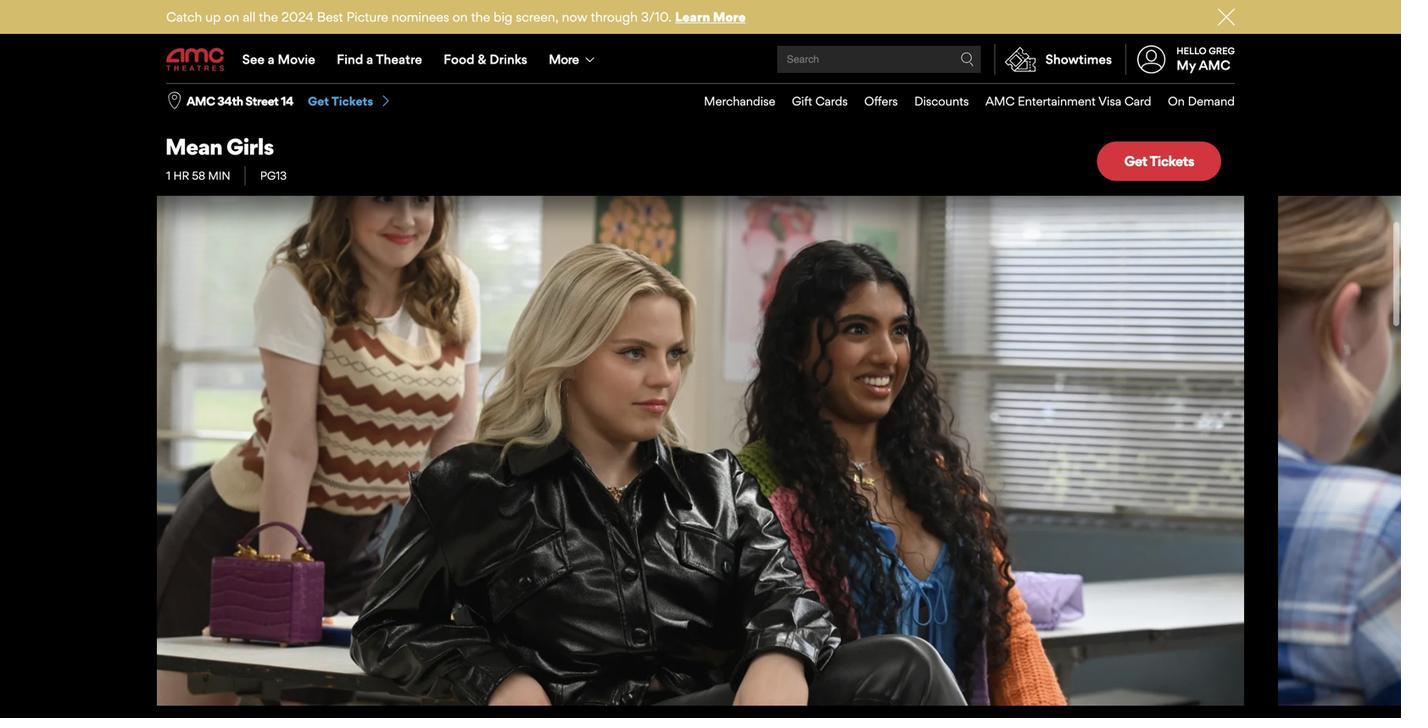 Task type: describe. For each thing, give the bounding box(es) containing it.
58
[[192, 169, 205, 182]]

picture
[[347, 9, 388, 25]]

get for bottommost 'get tickets' link
[[1125, 153, 1148, 170]]

hello
[[1177, 45, 1207, 56]]

amc 34th street 14
[[187, 94, 294, 109]]

go to my account page element
[[1126, 36, 1235, 83]]

demand
[[1188, 94, 1235, 109]]

1 hr 58 min
[[166, 169, 231, 182]]

now
[[562, 9, 588, 25]]

screen,
[[516, 9, 559, 25]]

all
[[243, 9, 256, 25]]

learn
[[675, 9, 710, 25]]

big
[[494, 9, 513, 25]]

min
[[208, 169, 231, 182]]

close this dialog image
[[1372, 686, 1389, 703]]

1 the from the left
[[259, 9, 278, 25]]

merchandise
[[704, 94, 776, 109]]

get tickets for bottommost 'get tickets' link
[[1125, 153, 1195, 170]]

on
[[1168, 94, 1185, 109]]

see a movie link
[[232, 36, 326, 83]]

discounts
[[915, 94, 969, 109]]

street
[[245, 94, 279, 109]]

up
[[205, 9, 221, 25]]

learn more link
[[675, 9, 746, 25]]

my
[[1177, 57, 1197, 73]]

food
[[444, 51, 475, 67]]

3/10.
[[641, 9, 672, 25]]

see
[[242, 51, 265, 67]]

34th
[[217, 94, 243, 109]]

gift cards
[[792, 94, 848, 109]]

cards
[[816, 94, 848, 109]]

theatre
[[376, 51, 422, 67]]

through
[[591, 9, 638, 25]]

14
[[281, 94, 294, 109]]

mean girls
[[165, 133, 274, 160]]

tickets for left 'get tickets' link
[[332, 94, 373, 109]]

amc entertainment visa card link
[[969, 84, 1152, 119]]

on demand
[[1168, 94, 1235, 109]]

get for left 'get tickets' link
[[308, 94, 329, 109]]

catch
[[166, 9, 202, 25]]

menu containing more
[[166, 36, 1235, 83]]

a for theatre
[[367, 51, 373, 67]]

showtimes
[[1046, 51, 1113, 67]]

card
[[1125, 94, 1152, 109]]

menu containing merchandise
[[688, 84, 1235, 119]]

girls
[[226, 133, 274, 160]]

find a theatre
[[337, 51, 422, 67]]

&
[[478, 51, 487, 67]]

showtimes image
[[996, 44, 1046, 75]]

2 on from the left
[[453, 9, 468, 25]]

hr
[[174, 169, 189, 182]]

mean
[[165, 133, 222, 160]]

best
[[317, 9, 343, 25]]

more button
[[538, 36, 609, 83]]



Task type: locate. For each thing, give the bounding box(es) containing it.
menu down learn
[[166, 36, 1235, 83]]

0 vertical spatial get tickets link
[[308, 93, 392, 109]]

food & drinks
[[444, 51, 528, 67]]

more down now
[[549, 51, 579, 67]]

amc for amc entertainment visa card
[[986, 94, 1015, 109]]

gift cards link
[[776, 84, 848, 119]]

on demand link
[[1152, 84, 1235, 119]]

get tickets link
[[308, 93, 392, 109], [1098, 142, 1222, 181]]

tickets
[[332, 94, 373, 109], [1150, 153, 1195, 170]]

1 vertical spatial get tickets link
[[1098, 142, 1222, 181]]

amc inside hello greg my amc
[[1199, 57, 1231, 73]]

submit search icon image
[[961, 53, 975, 66]]

get tickets down find
[[308, 94, 373, 109]]

visa
[[1099, 94, 1122, 109]]

tickets down find
[[332, 94, 373, 109]]

menu down submit search icon
[[688, 84, 1235, 119]]

2 horizontal spatial amc
[[1199, 57, 1231, 73]]

2 the from the left
[[471, 9, 490, 25]]

the right all
[[259, 9, 278, 25]]

amc down 'greg' in the right of the page
[[1199, 57, 1231, 73]]

a
[[268, 51, 275, 67], [367, 51, 373, 67]]

on right nominees
[[453, 9, 468, 25]]

amc entertainment visa card
[[986, 94, 1152, 109]]

movie
[[278, 51, 315, 67]]

more inside button
[[549, 51, 579, 67]]

user profile image
[[1128, 45, 1176, 73]]

0 horizontal spatial on
[[224, 9, 240, 25]]

amc inside amc entertainment visa card link
[[986, 94, 1015, 109]]

amc down showtimes image
[[986, 94, 1015, 109]]

drinks
[[490, 51, 528, 67]]

1 horizontal spatial amc
[[986, 94, 1015, 109]]

gift
[[792, 94, 813, 109]]

get tickets for left 'get tickets' link
[[308, 94, 373, 109]]

0 horizontal spatial the
[[259, 9, 278, 25]]

1 vertical spatial menu
[[688, 84, 1235, 119]]

1 vertical spatial get tickets
[[1125, 153, 1195, 170]]

amc
[[1199, 57, 1231, 73], [986, 94, 1015, 109], [187, 94, 215, 109]]

0 vertical spatial get
[[308, 94, 329, 109]]

1 vertical spatial tickets
[[1150, 153, 1195, 170]]

get tickets link down on
[[1098, 142, 1222, 181]]

the left big
[[471, 9, 490, 25]]

1 horizontal spatial on
[[453, 9, 468, 25]]

0 horizontal spatial get
[[308, 94, 329, 109]]

0 horizontal spatial get tickets link
[[308, 93, 392, 109]]

0 horizontal spatial get tickets
[[308, 94, 373, 109]]

0 vertical spatial menu
[[166, 36, 1235, 83]]

on
[[224, 9, 240, 25], [453, 9, 468, 25]]

catch up on all the 2024 best picture nominees on the big screen, now through 3/10. learn more
[[166, 9, 746, 25]]

0 vertical spatial get tickets
[[308, 94, 373, 109]]

get tickets
[[308, 94, 373, 109], [1125, 153, 1195, 170]]

get tickets link down find
[[308, 93, 392, 109]]

a right find
[[367, 51, 373, 67]]

nominees
[[392, 9, 449, 25]]

find a theatre link
[[326, 36, 433, 83]]

a right see
[[268, 51, 275, 67]]

on left all
[[224, 9, 240, 25]]

1 horizontal spatial more
[[713, 9, 746, 25]]

2 a from the left
[[367, 51, 373, 67]]

greg
[[1209, 45, 1235, 56]]

offers link
[[848, 84, 898, 119]]

1 on from the left
[[224, 9, 240, 25]]

0 horizontal spatial amc
[[187, 94, 215, 109]]

0 vertical spatial more
[[713, 9, 746, 25]]

get down card
[[1125, 153, 1148, 170]]

merchandise link
[[688, 84, 776, 119]]

amc left 34th
[[187, 94, 215, 109]]

1 horizontal spatial the
[[471, 9, 490, 25]]

showtimes link
[[995, 44, 1113, 75]]

1 horizontal spatial get tickets link
[[1098, 142, 1222, 181]]

discounts link
[[898, 84, 969, 119]]

1 horizontal spatial get tickets
[[1125, 153, 1195, 170]]

pg13
[[260, 169, 287, 182]]

a for movie
[[268, 51, 275, 67]]

1
[[166, 169, 171, 182]]

amc for amc 34th street 14
[[187, 94, 215, 109]]

0 horizontal spatial more
[[549, 51, 579, 67]]

more
[[713, 9, 746, 25], [549, 51, 579, 67]]

amc logo image
[[166, 48, 226, 71], [166, 48, 226, 71]]

tickets for bottommost 'get tickets' link
[[1150, 153, 1195, 170]]

the
[[259, 9, 278, 25], [471, 9, 490, 25]]

1 horizontal spatial a
[[367, 51, 373, 67]]

food & drinks link
[[433, 36, 538, 83]]

get
[[308, 94, 329, 109], [1125, 153, 1148, 170]]

menu
[[166, 36, 1235, 83], [688, 84, 1235, 119]]

0 vertical spatial tickets
[[332, 94, 373, 109]]

entertainment
[[1018, 94, 1096, 109]]

1 horizontal spatial tickets
[[1150, 153, 1195, 170]]

offers
[[865, 94, 898, 109]]

1 vertical spatial get
[[1125, 153, 1148, 170]]

find
[[337, 51, 363, 67]]

see a movie
[[242, 51, 315, 67]]

amc 34th street 14 button
[[187, 93, 294, 110]]

1 horizontal spatial get
[[1125, 153, 1148, 170]]

get right 14
[[308, 94, 329, 109]]

amc inside amc 34th street 14 "button"
[[187, 94, 215, 109]]

0 horizontal spatial a
[[268, 51, 275, 67]]

hello greg my amc
[[1177, 45, 1235, 73]]

2024
[[282, 9, 314, 25]]

get tickets down on
[[1125, 153, 1195, 170]]

more right learn
[[713, 9, 746, 25]]

tickets down on
[[1150, 153, 1195, 170]]

1 a from the left
[[268, 51, 275, 67]]

1 vertical spatial more
[[549, 51, 579, 67]]

search the AMC website text field
[[785, 53, 961, 66]]

0 horizontal spatial tickets
[[332, 94, 373, 109]]



Task type: vqa. For each thing, say whether or not it's contained in the screenshot.
Learn at top
yes



